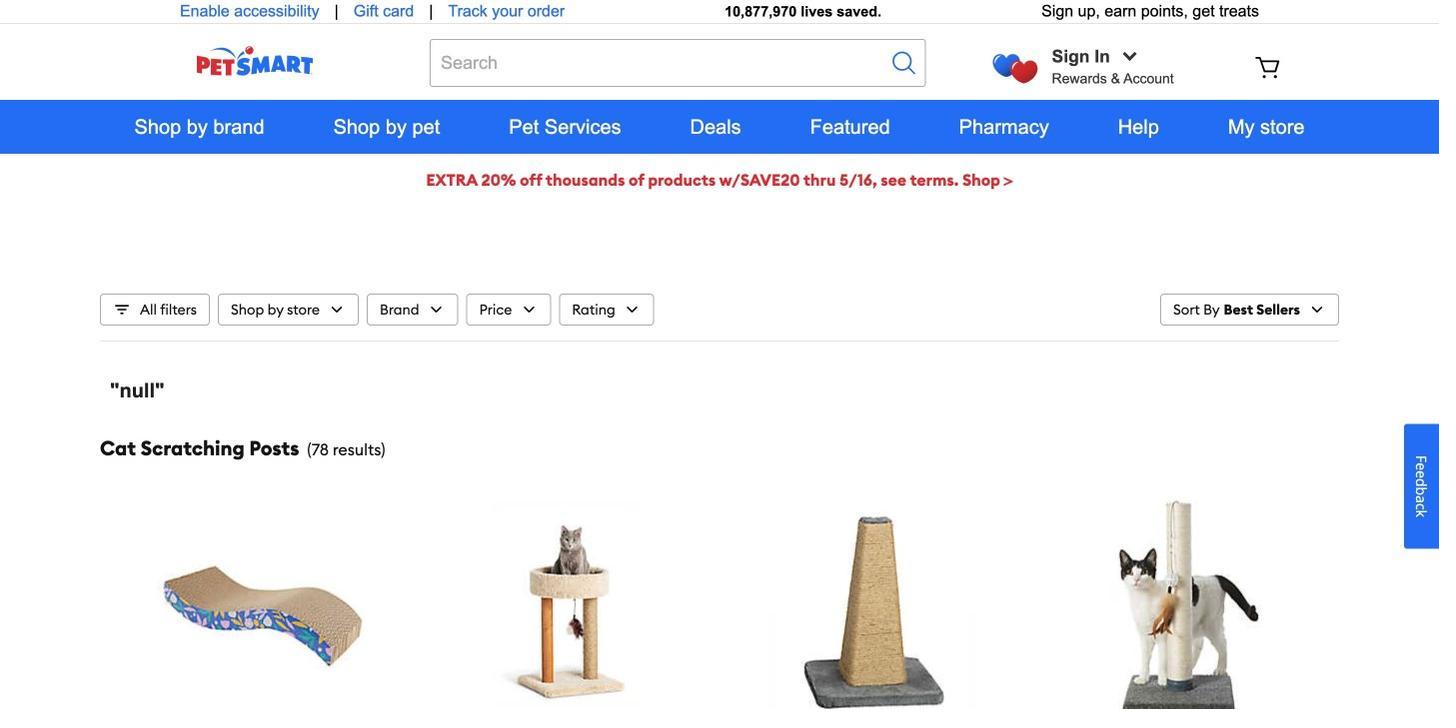 Task type: describe. For each thing, give the bounding box(es) containing it.
whisker city® catnip cat scratching post image
[[1071, 494, 1299, 710]]

loyalty icon image
[[993, 54, 1038, 83]]

whisker city® jute peak cat scratcher image
[[761, 494, 989, 710]]



Task type: locate. For each thing, give the bounding box(es) containing it.
None search field
[[430, 39, 926, 87]]

whisker city® blue floral wavy corrugate cat scratcher image
[[141, 494, 369, 710]]

search search field
[[430, 39, 926, 87]]

None field
[[430, 39, 926, 87]]

search image
[[890, 49, 918, 77]]

whisker city® 23-in scratch & play two posts cuddler (color varies) image
[[451, 494, 679, 710]]

petsmart image
[[160, 46, 350, 76]]



Task type: vqa. For each thing, say whether or not it's contained in the screenshot.
search TEXT FIELD
no



